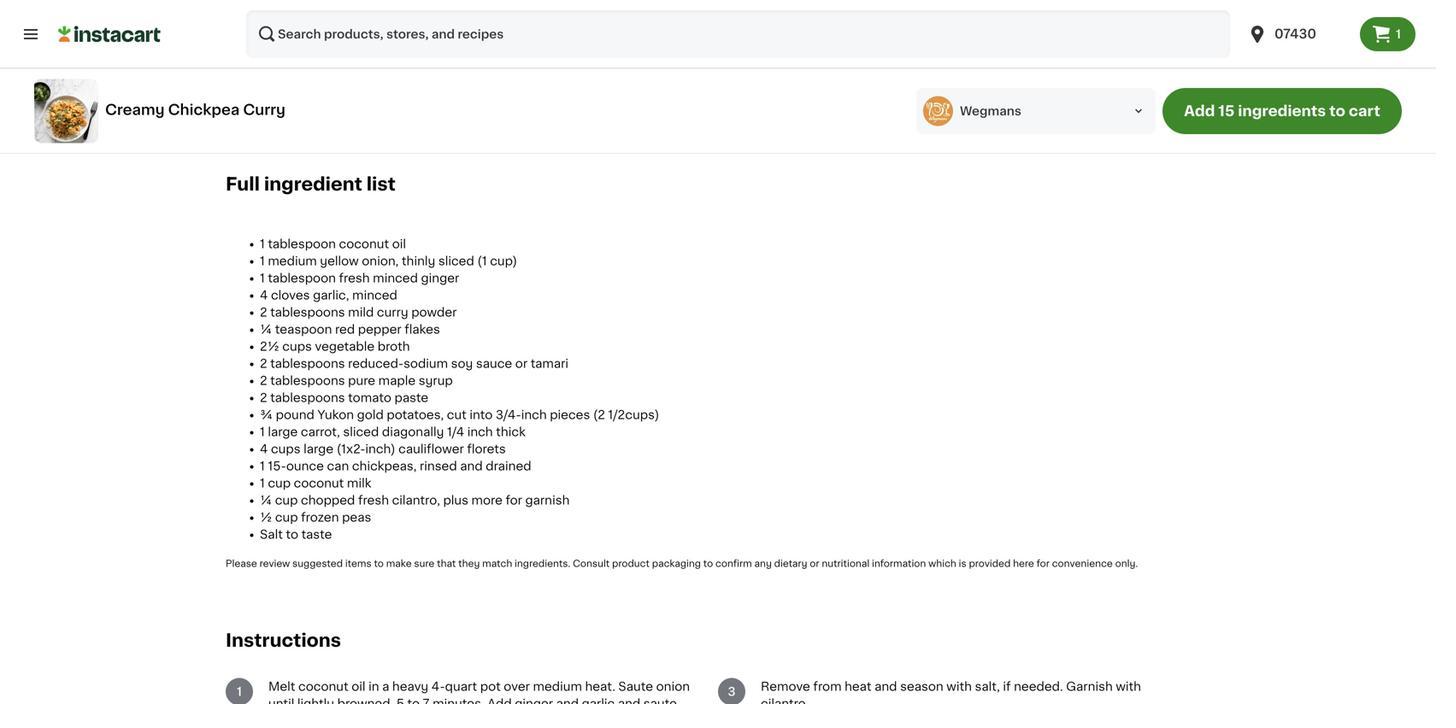 Task type: describe. For each thing, give the bounding box(es) containing it.
salt
[[260, 529, 283, 541]]

instructions
[[226, 632, 341, 650]]

2 4 from the top
[[260, 443, 268, 455]]

browned,
[[337, 698, 393, 704]]

show
[[226, 15, 252, 24]]

sauce.
[[690, 119, 729, 131]]

salt,
[[975, 681, 1000, 693]]

add 15 ingredients to cart
[[1184, 104, 1380, 118]]

they
[[458, 559, 480, 569]]

add 15 ingredients to cart button
[[1163, 88, 1402, 134]]

thinly
[[402, 255, 435, 267]]

2 2 from the top
[[260, 358, 267, 370]]

1 vertical spatial cup
[[275, 495, 298, 507]]

and inside 1 tablespoon coconut oil 1 medium yellow onion, thinly sliced (1 cup) 1 tablespoon fresh minced ginger 4 cloves garlic, minced 2 tablespoons mild curry powder ¼ teaspoon red pepper flakes 2½ cups vegetable broth 2 tablespoons reduced-sodium soy sauce or tamari 2 tablespoons pure maple syrup 2 tablespoons tomato paste ¾ pound yukon gold potatoes, cut into 3/4-inch pieces (2 1/2cups) 1 large carrot, sliced diagonally 1/4 inch thick 4 cups large (1x2-inch) cauliflower florets 1 15-ounce can chickpeas, rinsed and drained 1 cup coconut milk ¼ cup chopped fresh cilantro, plus more for garnish ½ cup frozen peas salt to taste
[[460, 461, 483, 472]]

4-
[[431, 681, 445, 693]]

0 horizontal spatial inch
[[467, 426, 493, 438]]

florets
[[467, 443, 506, 455]]

cup)
[[490, 255, 517, 267]]

1 ¼ from the top
[[260, 324, 272, 336]]

to left make
[[374, 559, 384, 569]]

enhancing
[[560, 101, 623, 113]]

list
[[366, 175, 396, 193]]

can
[[327, 461, 349, 472]]

cilantro,
[[392, 495, 440, 507]]

2 tablespoons from the top
[[270, 358, 345, 370]]

for inside coconut milk adds creaminess to this vegan dish, while enhancing the spicier notes.  coconut milk separates a bit in the can, be sure to shake it well before opening. serve with steamed basmati rice and, for those who'd like more heat, sriracha sauce.
[[453, 119, 470, 131]]

0 vertical spatial inch
[[521, 409, 547, 421]]

frozen
[[301, 512, 339, 524]]

1/2cups)
[[608, 409, 659, 421]]

cilantro.
[[761, 698, 809, 704]]

2 vertical spatial for
[[1037, 559, 1050, 569]]

creaminess
[[341, 101, 411, 113]]

spicier
[[649, 101, 689, 113]]

pure
[[348, 375, 375, 387]]

needed.
[[1014, 681, 1063, 693]]

potatoes,
[[387, 409, 444, 421]]

07430 button
[[1247, 10, 1350, 58]]

0 vertical spatial cup
[[268, 478, 291, 490]]

2 horizontal spatial milk
[[788, 101, 813, 113]]

or inside 1 tablespoon coconut oil 1 medium yellow onion, thinly sliced (1 cup) 1 tablespoon fresh minced ginger 4 cloves garlic, minced 2 tablespoons mild curry powder ¼ teaspoon red pepper flakes 2½ cups vegetable broth 2 tablespoons reduced-sodium soy sauce or tamari 2 tablespoons pure maple syrup 2 tablespoons tomato paste ¾ pound yukon gold potatoes, cut into 3/4-inch pieces (2 1/2cups) 1 large carrot, sliced diagonally 1/4 inch thick 4 cups large (1x2-inch) cauliflower florets 1 15-ounce can chickpeas, rinsed and drained 1 cup coconut milk ¼ cup chopped fresh cilantro, plus more for garnish ½ cup frozen peas salt to taste
[[515, 358, 528, 370]]

a inside melt coconut oil in a heavy 4-quart pot over medium heat. saute onion until lightly browned, 5 to 7 minutes. add ginger and garlic and saut
[[382, 681, 389, 693]]

nutritional
[[822, 559, 870, 569]]

0 vertical spatial large
[[268, 426, 298, 438]]

Search field
[[246, 10, 1230, 58]]

4 tablespoons from the top
[[270, 392, 345, 404]]

maple
[[378, 375, 416, 387]]

while
[[526, 101, 557, 113]]

saute
[[618, 681, 653, 693]]

carrot,
[[301, 426, 340, 438]]

oil inside melt coconut oil in a heavy 4-quart pot over medium heat. saute onion until lightly browned, 5 to 7 minutes. add ginger and garlic and saut
[[352, 681, 365, 693]]

garnish
[[1066, 681, 1113, 693]]

full
[[226, 175, 260, 193]]

1 tablespoons from the top
[[270, 307, 345, 319]]

yellow
[[320, 255, 359, 267]]

add inside melt coconut oil in a heavy 4-quart pot over medium heat. saute onion until lightly browned, 5 to 7 minutes. add ginger and garlic and saut
[[487, 698, 512, 704]]

¾
[[260, 409, 273, 421]]

2 coconut from the left
[[733, 101, 785, 113]]

remove from heat and season with salt, if needed. garnish with cilantro.
[[761, 681, 1141, 704]]

confirm
[[716, 559, 752, 569]]

0 vertical spatial fresh
[[339, 272, 370, 284]]

2 tablespoon from the top
[[268, 272, 336, 284]]

sriracha
[[639, 119, 687, 131]]

before
[[1111, 101, 1150, 113]]

quart
[[445, 681, 477, 693]]

suggested
[[292, 559, 343, 569]]

ingredients.
[[515, 559, 570, 569]]

lightly
[[297, 698, 334, 704]]

(1
[[477, 255, 487, 267]]

sure inside coconut milk adds creaminess to this vegan dish, while enhancing the spicier notes.  coconut milk separates a bit in the can, be sure to shake it well before opening. serve with steamed basmati rice and, for those who'd like more heat, sriracha sauce.
[[991, 101, 1017, 113]]

2 horizontal spatial with
[[1116, 681, 1141, 693]]

sodium
[[404, 358, 448, 370]]

those
[[473, 119, 507, 131]]

cut
[[447, 409, 467, 421]]

1 the from the left
[[626, 101, 646, 113]]

chickpeas,
[[352, 461, 417, 472]]

melt coconut oil in a heavy 4-quart pot over medium heat. saute onion until lightly browned, 5 to 7 minutes. add ginger and garlic and saut
[[268, 681, 690, 704]]

wegmans image
[[923, 96, 953, 126]]

0 horizontal spatial milk
[[281, 101, 305, 113]]

over
[[504, 681, 530, 693]]

2 vertical spatial cup
[[275, 512, 298, 524]]

more inside coconut milk adds creaminess to this vegan dish, while enhancing the spicier notes.  coconut milk separates a bit in the can, be sure to shake it well before opening. serve with steamed basmati rice and, for those who'd like more heat, sriracha sauce.
[[572, 119, 603, 131]]

can,
[[944, 101, 969, 113]]

garnish
[[525, 495, 570, 507]]

about this recipe
[[226, 69, 388, 87]]

tamari
[[531, 358, 568, 370]]

powder
[[411, 307, 457, 319]]

syrup
[[419, 375, 453, 387]]

instacart logo image
[[58, 24, 161, 44]]

creamy chickpea curry
[[105, 103, 285, 117]]

15
[[1218, 104, 1235, 118]]

1 vertical spatial cups
[[271, 443, 301, 455]]

alternatives
[[255, 15, 312, 24]]

this inside coconut milk adds creaminess to this vegan dish, while enhancing the spicier notes.  coconut milk separates a bit in the can, be sure to shake it well before opening. serve with steamed basmati rice and, for those who'd like more heat, sriracha sauce.
[[429, 101, 452, 113]]

(1x2-
[[337, 443, 365, 455]]

ginger inside melt coconut oil in a heavy 4-quart pot over medium heat. saute onion until lightly browned, 5 to 7 minutes. add ginger and garlic and saut
[[515, 698, 553, 704]]

and down saute
[[618, 698, 640, 704]]

1 tablespoon from the top
[[268, 238, 336, 250]]

3/4-
[[496, 409, 521, 421]]

cart
[[1349, 104, 1380, 118]]

curry
[[377, 307, 408, 319]]

that
[[437, 559, 456, 569]]

for inside 1 tablespoon coconut oil 1 medium yellow onion, thinly sliced (1 cup) 1 tablespoon fresh minced ginger 4 cloves garlic, minced 2 tablespoons mild curry powder ¼ teaspoon red pepper flakes 2½ cups vegetable broth 2 tablespoons reduced-sodium soy sauce or tamari 2 tablespoons pure maple syrup 2 tablespoons tomato paste ¾ pound yukon gold potatoes, cut into 3/4-inch pieces (2 1/2cups) 1 large carrot, sliced diagonally 1/4 inch thick 4 cups large (1x2-inch) cauliflower florets 1 15-ounce can chickpeas, rinsed and drained 1 cup coconut milk ¼ cup chopped fresh cilantro, plus more for garnish ½ cup frozen peas salt to taste
[[506, 495, 522, 507]]

1 inside button
[[1396, 28, 1401, 40]]

basmati
[[347, 119, 396, 131]]

yukon
[[318, 409, 354, 421]]

to inside melt coconut oil in a heavy 4-quart pot over medium heat. saute onion until lightly browned, 5 to 7 minutes. add ginger and garlic and saut
[[407, 698, 420, 704]]

thick
[[496, 426, 526, 438]]

onion
[[656, 681, 690, 693]]

consult
[[573, 559, 610, 569]]

match
[[482, 559, 512, 569]]

please
[[226, 559, 257, 569]]

show alternatives
[[226, 15, 312, 24]]

1 vertical spatial large
[[304, 443, 333, 455]]

show alternatives button
[[226, 13, 373, 26]]

pot
[[480, 681, 501, 693]]

heat,
[[606, 119, 636, 131]]

packaging
[[652, 559, 701, 569]]

opening.
[[1154, 101, 1206, 113]]

please review suggested items to make sure that they match ingredients. consult product packaging to confirm any dietary or nutritional information which is provided here for convenience only.
[[226, 559, 1138, 569]]

medium inside 1 tablespoon coconut oil 1 medium yellow onion, thinly sliced (1 cup) 1 tablespoon fresh minced ginger 4 cloves garlic, minced 2 tablespoons mild curry powder ¼ teaspoon red pepper flakes 2½ cups vegetable broth 2 tablespoons reduced-sodium soy sauce or tamari 2 tablespoons pure maple syrup 2 tablespoons tomato paste ¾ pound yukon gold potatoes, cut into 3/4-inch pieces (2 1/2cups) 1 large carrot, sliced diagonally 1/4 inch thick 4 cups large (1x2-inch) cauliflower florets 1 15-ounce can chickpeas, rinsed and drained 1 cup coconut milk ¼ cup chopped fresh cilantro, plus more for garnish ½ cup frozen peas salt to taste
[[268, 255, 317, 267]]



Task type: vqa. For each thing, say whether or not it's contained in the screenshot.
needed.
yes



Task type: locate. For each thing, give the bounding box(es) containing it.
0 horizontal spatial large
[[268, 426, 298, 438]]

well
[[1085, 101, 1108, 113]]

season
[[900, 681, 943, 693]]

1 horizontal spatial sliced
[[438, 255, 474, 267]]

1 horizontal spatial add
[[1184, 104, 1215, 118]]

coconut up lightly on the left bottom of the page
[[298, 681, 348, 693]]

and left the garlic
[[556, 698, 579, 704]]

for
[[453, 119, 470, 131], [506, 495, 522, 507], [1037, 559, 1050, 569]]

1 vertical spatial medium
[[533, 681, 582, 693]]

1 vertical spatial this
[[429, 101, 452, 113]]

1 horizontal spatial in
[[907, 101, 918, 113]]

3 2 from the top
[[260, 375, 267, 387]]

2 the from the left
[[921, 101, 941, 113]]

1 horizontal spatial for
[[506, 495, 522, 507]]

remove
[[761, 681, 810, 693]]

0 vertical spatial medium
[[268, 255, 317, 267]]

paste
[[394, 392, 428, 404]]

separates
[[816, 101, 875, 113]]

who'd
[[510, 119, 545, 131]]

1 vertical spatial a
[[382, 681, 389, 693]]

coconut up chopped
[[294, 478, 344, 490]]

onion,
[[362, 255, 399, 267]]

and right heat
[[875, 681, 897, 693]]

and inside remove from heat and season with salt, if needed. garnish with cilantro.
[[875, 681, 897, 693]]

1 horizontal spatial large
[[304, 443, 333, 455]]

broth
[[378, 341, 410, 353]]

be
[[972, 101, 988, 113]]

1 horizontal spatial more
[[572, 119, 603, 131]]

¼ up 2½
[[260, 324, 272, 336]]

more right plus
[[471, 495, 503, 507]]

1 horizontal spatial the
[[921, 101, 941, 113]]

or right dietary
[[810, 559, 819, 569]]

1 horizontal spatial this
[[429, 101, 452, 113]]

wegmans
[[960, 105, 1021, 117]]

1 vertical spatial ginger
[[515, 698, 553, 704]]

15-
[[268, 461, 286, 472]]

for left garnish
[[506, 495, 522, 507]]

rinsed
[[420, 461, 457, 472]]

coconut inside melt coconut oil in a heavy 4-quart pot over medium heat. saute onion until lightly browned, 5 to 7 minutes. add ginger and garlic and saut
[[298, 681, 348, 693]]

more down enhancing
[[572, 119, 603, 131]]

for down vegan
[[453, 119, 470, 131]]

1 coconut from the left
[[226, 101, 278, 113]]

2
[[260, 307, 267, 319], [260, 358, 267, 370], [260, 375, 267, 387], [260, 392, 267, 404]]

the left can,
[[921, 101, 941, 113]]

sauce
[[476, 358, 512, 370]]

0 horizontal spatial ginger
[[421, 272, 459, 284]]

0 horizontal spatial a
[[382, 681, 389, 693]]

ginger inside 1 tablespoon coconut oil 1 medium yellow onion, thinly sliced (1 cup) 1 tablespoon fresh minced ginger 4 cloves garlic, minced 2 tablespoons mild curry powder ¼ teaspoon red pepper flakes 2½ cups vegetable broth 2 tablespoons reduced-sodium soy sauce or tamari 2 tablespoons pure maple syrup 2 tablespoons tomato paste ¾ pound yukon gold potatoes, cut into 3/4-inch pieces (2 1/2cups) 1 large carrot, sliced diagonally 1/4 inch thick 4 cups large (1x2-inch) cauliflower florets 1 15-ounce can chickpeas, rinsed and drained 1 cup coconut milk ¼ cup chopped fresh cilantro, plus more for garnish ½ cup frozen peas salt to taste
[[421, 272, 459, 284]]

tomato
[[348, 392, 391, 404]]

milk left separates
[[788, 101, 813, 113]]

cup
[[268, 478, 291, 490], [275, 495, 298, 507], [275, 512, 298, 524]]

ginger down the over
[[515, 698, 553, 704]]

product
[[612, 559, 650, 569]]

gold
[[357, 409, 384, 421]]

None search field
[[246, 10, 1230, 58]]

½
[[260, 512, 272, 524]]

0 vertical spatial in
[[907, 101, 918, 113]]

0 vertical spatial more
[[572, 119, 603, 131]]

1 vertical spatial oil
[[352, 681, 365, 693]]

1 horizontal spatial coconut
[[733, 101, 785, 113]]

4 left cloves
[[260, 290, 268, 302]]

1 tablespoon coconut oil 1 medium yellow onion, thinly sliced (1 cup) 1 tablespoon fresh minced ginger 4 cloves garlic, minced 2 tablespoons mild curry powder ¼ teaspoon red pepper flakes 2½ cups vegetable broth 2 tablespoons reduced-sodium soy sauce or tamari 2 tablespoons pure maple syrup 2 tablespoons tomato paste ¾ pound yukon gold potatoes, cut into 3/4-inch pieces (2 1/2cups) 1 large carrot, sliced diagonally 1/4 inch thick 4 cups large (1x2-inch) cauliflower florets 1 15-ounce can chickpeas, rinsed and drained 1 cup coconut milk ¼ cup chopped fresh cilantro, plus more for garnish ½ cup frozen peas salt to taste
[[260, 238, 659, 541]]

0 vertical spatial ginger
[[421, 272, 459, 284]]

0 horizontal spatial add
[[487, 698, 512, 704]]

1 vertical spatial minced
[[352, 290, 397, 302]]

large down carrot,
[[304, 443, 333, 455]]

0 vertical spatial cups
[[282, 341, 312, 353]]

1 button
[[1360, 17, 1416, 51]]

1 horizontal spatial sure
[[991, 101, 1017, 113]]

large
[[268, 426, 298, 438], [304, 443, 333, 455]]

1 vertical spatial ¼
[[260, 495, 272, 507]]

with right "garnish"
[[1116, 681, 1141, 693]]

milk down can
[[347, 478, 371, 490]]

this
[[288, 69, 323, 87], [429, 101, 452, 113]]

any
[[754, 559, 772, 569]]

minutes.
[[433, 698, 484, 704]]

1/4
[[447, 426, 464, 438]]

0 vertical spatial a
[[878, 101, 885, 113]]

milk up steamed
[[281, 101, 305, 113]]

minced up mild
[[352, 290, 397, 302]]

2½
[[260, 341, 279, 353]]

to left shake
[[1020, 101, 1032, 113]]

cups up 15- at the left bottom
[[271, 443, 301, 455]]

1 horizontal spatial medium
[[533, 681, 582, 693]]

medium
[[268, 255, 317, 267], [533, 681, 582, 693]]

to left 7
[[407, 698, 420, 704]]

vegetable
[[315, 341, 375, 353]]

this up adds at the left
[[288, 69, 323, 87]]

1 2 from the top
[[260, 307, 267, 319]]

¼ up ½
[[260, 495, 272, 507]]

from
[[813, 681, 842, 693]]

cups down teaspoon
[[282, 341, 312, 353]]

0 horizontal spatial medium
[[268, 255, 317, 267]]

1 vertical spatial or
[[810, 559, 819, 569]]

sliced
[[438, 255, 474, 267], [343, 426, 379, 438]]

0 horizontal spatial sure
[[414, 559, 435, 569]]

4 up 15- at the left bottom
[[260, 443, 268, 455]]

0 horizontal spatial in
[[369, 681, 379, 693]]

0 vertical spatial for
[[453, 119, 470, 131]]

to
[[414, 101, 426, 113], [1020, 101, 1032, 113], [1329, 104, 1345, 118], [286, 529, 298, 541], [374, 559, 384, 569], [703, 559, 713, 569], [407, 698, 420, 704]]

coconut right notes.
[[733, 101, 785, 113]]

shake
[[1035, 101, 1070, 113]]

more inside 1 tablespoon coconut oil 1 medium yellow onion, thinly sliced (1 cup) 1 tablespoon fresh minced ginger 4 cloves garlic, minced 2 tablespoons mild curry powder ¼ teaspoon red pepper flakes 2½ cups vegetable broth 2 tablespoons reduced-sodium soy sauce or tamari 2 tablespoons pure maple syrup 2 tablespoons tomato paste ¾ pound yukon gold potatoes, cut into 3/4-inch pieces (2 1/2cups) 1 large carrot, sliced diagonally 1/4 inch thick 4 cups large (1x2-inch) cauliflower florets 1 15-ounce can chickpeas, rinsed and drained 1 cup coconut milk ¼ cup chopped fresh cilantro, plus more for garnish ½ cup frozen peas salt to taste
[[471, 495, 503, 507]]

provided
[[969, 559, 1011, 569]]

notes.
[[692, 101, 730, 113]]

0 vertical spatial 4
[[260, 290, 268, 302]]

add
[[1184, 104, 1215, 118], [487, 698, 512, 704]]

soy
[[451, 358, 473, 370]]

0 horizontal spatial or
[[515, 358, 528, 370]]

0 horizontal spatial oil
[[352, 681, 365, 693]]

or right sauce
[[515, 358, 528, 370]]

with left salt,
[[947, 681, 972, 693]]

heavy
[[392, 681, 428, 693]]

medium up cloves
[[268, 255, 317, 267]]

tablespoon up cloves
[[268, 272, 336, 284]]

1 vertical spatial inch
[[467, 426, 493, 438]]

1 vertical spatial for
[[506, 495, 522, 507]]

fresh up peas
[[358, 495, 389, 507]]

large down pound
[[268, 426, 298, 438]]

a inside coconut milk adds creaminess to this vegan dish, while enhancing the spicier notes.  coconut milk separates a bit in the can, be sure to shake it well before opening. serve with steamed basmati rice and, for those who'd like more heat, sriracha sauce.
[[878, 101, 885, 113]]

ingredient
[[264, 175, 362, 193]]

0 vertical spatial minced
[[373, 272, 418, 284]]

if
[[1003, 681, 1011, 693]]

milk inside 1 tablespoon coconut oil 1 medium yellow onion, thinly sliced (1 cup) 1 tablespoon fresh minced ginger 4 cloves garlic, minced 2 tablespoons mild curry powder ¼ teaspoon red pepper flakes 2½ cups vegetable broth 2 tablespoons reduced-sodium soy sauce or tamari 2 tablespoons pure maple syrup 2 tablespoons tomato paste ¾ pound yukon gold potatoes, cut into 3/4-inch pieces (2 1/2cups) 1 large carrot, sliced diagonally 1/4 inch thick 4 cups large (1x2-inch) cauliflower florets 1 15-ounce can chickpeas, rinsed and drained 1 cup coconut milk ¼ cup chopped fresh cilantro, plus more for garnish ½ cup frozen peas salt to taste
[[347, 478, 371, 490]]

to right salt
[[286, 529, 298, 541]]

to left cart
[[1329, 104, 1345, 118]]

4 2 from the top
[[260, 392, 267, 404]]

coconut up onion,
[[339, 238, 389, 250]]

in inside melt coconut oil in a heavy 4-quart pot over medium heat. saute onion until lightly browned, 5 to 7 minutes. add ginger and garlic and saut
[[369, 681, 379, 693]]

a
[[878, 101, 885, 113], [382, 681, 389, 693]]

07430 button
[[1237, 10, 1360, 58]]

fresh down 'yellow'
[[339, 272, 370, 284]]

minced
[[373, 272, 418, 284], [352, 290, 397, 302]]

oil up onion,
[[392, 238, 406, 250]]

2 vertical spatial coconut
[[298, 681, 348, 693]]

diagonally
[[382, 426, 444, 438]]

1 vertical spatial more
[[471, 495, 503, 507]]

0 horizontal spatial sliced
[[343, 426, 379, 438]]

until
[[268, 698, 294, 704]]

melt
[[268, 681, 295, 693]]

is
[[959, 559, 966, 569]]

0 vertical spatial sure
[[991, 101, 1017, 113]]

1 horizontal spatial or
[[810, 559, 819, 569]]

0 vertical spatial sliced
[[438, 255, 474, 267]]

1 vertical spatial in
[[369, 681, 379, 693]]

sure right 'be'
[[991, 101, 1017, 113]]

1 vertical spatial fresh
[[358, 495, 389, 507]]

heat
[[845, 681, 872, 693]]

to left confirm
[[703, 559, 713, 569]]

make
[[386, 559, 412, 569]]

coconut up 'serve'
[[226, 101, 278, 113]]

0 vertical spatial or
[[515, 358, 528, 370]]

3 tablespoons from the top
[[270, 375, 345, 387]]

medium right the over
[[533, 681, 582, 693]]

0 vertical spatial coconut
[[339, 238, 389, 250]]

2 ¼ from the top
[[260, 495, 272, 507]]

0 horizontal spatial coconut
[[226, 101, 278, 113]]

coconut
[[339, 238, 389, 250], [294, 478, 344, 490], [298, 681, 348, 693]]

sure left that
[[414, 559, 435, 569]]

1 horizontal spatial inch
[[521, 409, 547, 421]]

with inside coconut milk adds creaminess to this vegan dish, while enhancing the spicier notes.  coconut milk separates a bit in the can, be sure to shake it well before opening. serve with steamed basmati rice and, for those who'd like more heat, sriracha sauce.
[[263, 119, 288, 131]]

serve
[[226, 119, 260, 131]]

(2
[[593, 409, 605, 421]]

creamy
[[105, 103, 165, 117]]

inch down into
[[467, 426, 493, 438]]

with down curry
[[263, 119, 288, 131]]

7
[[423, 698, 430, 704]]

the
[[626, 101, 646, 113], [921, 101, 941, 113]]

fresh
[[339, 272, 370, 284], [358, 495, 389, 507]]

here
[[1013, 559, 1034, 569]]

0 vertical spatial this
[[288, 69, 323, 87]]

1 horizontal spatial ginger
[[515, 698, 553, 704]]

pound
[[276, 409, 314, 421]]

only.
[[1115, 559, 1138, 569]]

inch)
[[365, 443, 395, 455]]

0 vertical spatial oil
[[392, 238, 406, 250]]

inch up "thick"
[[521, 409, 547, 421]]

1 vertical spatial coconut
[[294, 478, 344, 490]]

0 horizontal spatial the
[[626, 101, 646, 113]]

the up heat,
[[626, 101, 646, 113]]

1 horizontal spatial milk
[[347, 478, 371, 490]]

1 vertical spatial add
[[487, 698, 512, 704]]

ingredients
[[1238, 104, 1326, 118]]

1 4 from the top
[[260, 290, 268, 302]]

0 vertical spatial add
[[1184, 104, 1215, 118]]

in up browned,
[[369, 681, 379, 693]]

dietary
[[774, 559, 807, 569]]

a left bit
[[878, 101, 885, 113]]

pieces
[[550, 409, 590, 421]]

information
[[872, 559, 926, 569]]

add left 15
[[1184, 104, 1215, 118]]

0 horizontal spatial with
[[263, 119, 288, 131]]

add down pot
[[487, 698, 512, 704]]

a left heavy
[[382, 681, 389, 693]]

wegmans button
[[916, 88, 1156, 134]]

0 vertical spatial ¼
[[260, 324, 272, 336]]

1 horizontal spatial oil
[[392, 238, 406, 250]]

1 vertical spatial sliced
[[343, 426, 379, 438]]

oil up browned,
[[352, 681, 365, 693]]

in
[[907, 101, 918, 113], [369, 681, 379, 693]]

0 horizontal spatial this
[[288, 69, 323, 87]]

oil
[[392, 238, 406, 250], [352, 681, 365, 693]]

to up rice
[[414, 101, 426, 113]]

minced down onion,
[[373, 272, 418, 284]]

this up and,
[[429, 101, 452, 113]]

medium inside melt coconut oil in a heavy 4-quart pot over medium heat. saute onion until lightly browned, 5 to 7 minutes. add ginger and garlic and saut
[[533, 681, 582, 693]]

add inside add 15 ingredients to cart button
[[1184, 104, 1215, 118]]

1 vertical spatial sure
[[414, 559, 435, 569]]

items
[[345, 559, 372, 569]]

in inside coconut milk adds creaminess to this vegan dish, while enhancing the spicier notes.  coconut milk separates a bit in the can, be sure to shake it well before opening. serve with steamed basmati rice and, for those who'd like more heat, sriracha sauce.
[[907, 101, 918, 113]]

0 vertical spatial tablespoon
[[268, 238, 336, 250]]

bit
[[888, 101, 904, 113]]

1 vertical spatial 4
[[260, 443, 268, 455]]

tablespoon up 'yellow'
[[268, 238, 336, 250]]

ounce
[[286, 461, 324, 472]]

1 horizontal spatial with
[[947, 681, 972, 693]]

sliced down gold at the bottom left
[[343, 426, 379, 438]]

milk
[[281, 101, 305, 113], [788, 101, 813, 113], [347, 478, 371, 490]]

1 horizontal spatial a
[[878, 101, 885, 113]]

0 horizontal spatial more
[[471, 495, 503, 507]]

reduced-
[[348, 358, 404, 370]]

sliced left (1
[[438, 255, 474, 267]]

1 vertical spatial tablespoon
[[268, 272, 336, 284]]

adds
[[309, 101, 338, 113]]

and,
[[424, 119, 450, 131]]

ginger down 'thinly'
[[421, 272, 459, 284]]

to inside button
[[1329, 104, 1345, 118]]

and down florets
[[460, 461, 483, 472]]

for right "here"
[[1037, 559, 1050, 569]]

oil inside 1 tablespoon coconut oil 1 medium yellow onion, thinly sliced (1 cup) 1 tablespoon fresh minced ginger 4 cloves garlic, minced 2 tablespoons mild curry powder ¼ teaspoon red pepper flakes 2½ cups vegetable broth 2 tablespoons reduced-sodium soy sauce or tamari 2 tablespoons pure maple syrup 2 tablespoons tomato paste ¾ pound yukon gold potatoes, cut into 3/4-inch pieces (2 1/2cups) 1 large carrot, sliced diagonally 1/4 inch thick 4 cups large (1x2-inch) cauliflower florets 1 15-ounce can chickpeas, rinsed and drained 1 cup coconut milk ¼ cup chopped fresh cilantro, plus more for garnish ½ cup frozen peas salt to taste
[[392, 238, 406, 250]]

in right bit
[[907, 101, 918, 113]]

0 horizontal spatial for
[[453, 119, 470, 131]]

to inside 1 tablespoon coconut oil 1 medium yellow onion, thinly sliced (1 cup) 1 tablespoon fresh minced ginger 4 cloves garlic, minced 2 tablespoons mild curry powder ¼ teaspoon red pepper flakes 2½ cups vegetable broth 2 tablespoons reduced-sodium soy sauce or tamari 2 tablespoons pure maple syrup 2 tablespoons tomato paste ¾ pound yukon gold potatoes, cut into 3/4-inch pieces (2 1/2cups) 1 large carrot, sliced diagonally 1/4 inch thick 4 cups large (1x2-inch) cauliflower florets 1 15-ounce can chickpeas, rinsed and drained 1 cup coconut milk ¼ cup chopped fresh cilantro, plus more for garnish ½ cup frozen peas salt to taste
[[286, 529, 298, 541]]

2 horizontal spatial for
[[1037, 559, 1050, 569]]

3
[[728, 686, 736, 698]]



